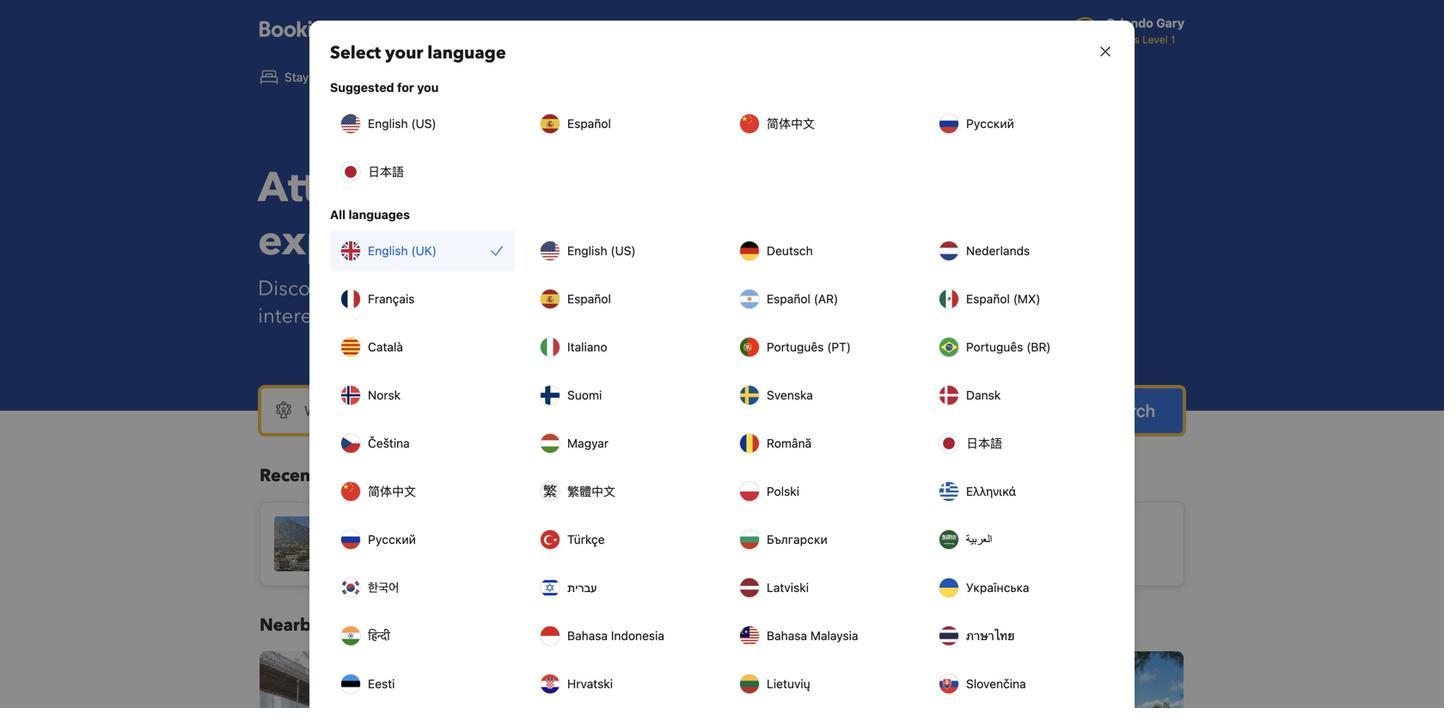 Task type: vqa. For each thing, say whether or not it's contained in the screenshot.


Task type: describe. For each thing, give the bounding box(es) containing it.
eesti button
[[330, 664, 516, 705]]

suomi button
[[530, 375, 715, 416]]

english for 日本語
[[368, 117, 408, 131]]

match
[[677, 275, 735, 303]]

türkçe button
[[530, 519, 715, 561]]

lietuvių button
[[729, 664, 915, 705]]

bahasa malaysia
[[767, 629, 858, 643]]

العربية
[[966, 533, 992, 547]]

english (uk)
[[368, 244, 437, 258]]

english (us) for right the english (us) button
[[567, 244, 636, 258]]

español up italiano
[[567, 292, 611, 306]]

español button for 简体中文
[[530, 103, 715, 144]]

all
[[330, 208, 346, 222]]

dansk button
[[929, 375, 1114, 416]]

0 horizontal spatial english (us) button
[[330, 103, 516, 144]]

български
[[767, 533, 828, 547]]

capri link
[[260, 502, 554, 586]]

1 vertical spatial 简体中文 button
[[330, 471, 516, 512]]

search button
[[1074, 389, 1183, 433]]

0 horizontal spatial русский button
[[330, 519, 516, 561]]

català button
[[330, 327, 516, 368]]

简体中文 for the topmost 简体中文 button
[[767, 117, 815, 131]]

1 vertical spatial (us)
[[611, 244, 636, 258]]

русский for leftmost "русский" button
[[368, 533, 416, 547]]

slovenčina
[[966, 677, 1026, 691]]

all languages
[[330, 208, 410, 222]]

your inside attractions, activities and experiences discover new attractions and experiences to match your interests and travel style
[[740, 275, 783, 303]]

nearby destinations
[[260, 614, 428, 638]]

français button
[[330, 279, 516, 320]]

português for português (pt)
[[767, 340, 824, 354]]

简体中文 for bottommost 简体中文 button
[[368, 484, 416, 499]]

select
[[330, 41, 381, 65]]

booking.com image
[[260, 21, 383, 41]]

español up activities
[[567, 117, 611, 131]]

0 vertical spatial 简体中文 button
[[729, 103, 915, 144]]

română button
[[729, 423, 915, 464]]

हिन्दी button
[[330, 616, 516, 657]]

bahasa malaysia button
[[729, 616, 915, 657]]

ภาษาไทย button
[[929, 616, 1114, 657]]

slovenčina button
[[929, 664, 1114, 705]]

las vegas image
[[572, 652, 871, 708]]

for
[[397, 80, 414, 95]]

eesti
[[368, 677, 395, 691]]

bahasa indonesia
[[567, 629, 665, 643]]

עברית
[[567, 581, 597, 595]]

discover
[[258, 275, 340, 303]]

magyar button
[[530, 423, 715, 464]]

key west link
[[890, 502, 1185, 586]]

flights link
[[333, 58, 423, 96]]

travel
[[384, 302, 435, 331]]

español inside español (ar) button
[[767, 292, 811, 306]]

ελληνικά button
[[929, 471, 1114, 512]]

(pt)
[[827, 340, 851, 354]]

search
[[1101, 401, 1156, 421]]

west
[[1001, 519, 1035, 535]]

bahasa indonesia button
[[530, 616, 715, 657]]

nederlands button
[[929, 230, 1114, 272]]

svenska button
[[729, 375, 915, 416]]

language
[[428, 41, 506, 65]]

recent
[[260, 464, 317, 488]]

繁體中文 button
[[530, 471, 715, 512]]

bahasa for bahasa malaysia
[[767, 629, 807, 643]]

italiano
[[567, 340, 607, 354]]

stays link
[[246, 58, 330, 96]]

english down activities
[[567, 244, 607, 258]]

0 vertical spatial experiences
[[258, 213, 501, 270]]

español (mx) button
[[929, 279, 1114, 320]]

select your language
[[330, 41, 506, 65]]

русский for "русский" button to the right
[[966, 117, 1014, 131]]

recent searches
[[260, 464, 393, 488]]

select your language dialog
[[289, 0, 1156, 708]]

1 vertical spatial experiences
[[534, 275, 648, 303]]

stays
[[285, 70, 315, 84]]

(br)
[[1027, 340, 1051, 354]]

to
[[653, 275, 672, 303]]

български button
[[729, 519, 915, 561]]

čeština
[[368, 436, 410, 451]]

português (br)
[[966, 340, 1051, 354]]

english (uk) button
[[330, 230, 516, 272]]

new
[[345, 275, 384, 303]]

español button for español (ar)
[[530, 279, 715, 320]]

svenska
[[767, 388, 813, 402]]

1 horizontal spatial english (us) button
[[530, 230, 715, 272]]

हिन्दी
[[368, 629, 390, 643]]

attractions
[[390, 275, 487, 303]]

polski button
[[729, 471, 915, 512]]

2 horizontal spatial and
[[687, 160, 763, 216]]

latviski
[[767, 581, 809, 595]]

português (pt)
[[767, 340, 851, 354]]

attractions, activities and experiences discover new attractions and experiences to match your interests and travel style
[[258, 160, 783, 331]]

english for english (us)
[[368, 244, 408, 258]]



Task type: locate. For each thing, give the bounding box(es) containing it.
1 horizontal spatial русский button
[[929, 103, 1114, 144]]

türkçe
[[567, 533, 605, 547]]

0 vertical spatial (us)
[[411, 117, 436, 131]]

español (ar) button
[[729, 279, 915, 320]]

malaysia
[[811, 629, 858, 643]]

2 bahasa from the left
[[767, 629, 807, 643]]

español button up activities
[[530, 103, 715, 144]]

new york image
[[260, 652, 559, 708]]

1 vertical spatial 日本語 button
[[929, 423, 1114, 464]]

english (us) down for
[[368, 117, 436, 131]]

activities
[[498, 160, 676, 216]]

bahasa for bahasa indonesia
[[567, 629, 608, 643]]

español (ar)
[[767, 292, 839, 306]]

русский
[[966, 117, 1014, 131], [368, 533, 416, 547]]

0 horizontal spatial and
[[342, 302, 378, 331]]

english (us) for the english (us) button to the left
[[368, 117, 436, 131]]

nearby
[[260, 614, 321, 638]]

suomi
[[567, 388, 602, 402]]

1 horizontal spatial your
[[740, 275, 783, 303]]

日本語 button up languages
[[330, 151, 516, 193]]

українська button
[[929, 567, 1114, 609]]

0 horizontal spatial 日本語
[[368, 165, 404, 179]]

简体中文 button
[[729, 103, 915, 144], [330, 471, 516, 512]]

русский button
[[929, 103, 1114, 144], [330, 519, 516, 561]]

1 vertical spatial 简体中文
[[368, 484, 416, 499]]

(uk)
[[411, 244, 437, 258]]

1 horizontal spatial (us)
[[611, 244, 636, 258]]

polski
[[767, 484, 800, 499]]

0 horizontal spatial your
[[385, 41, 423, 65]]

capri
[[343, 519, 379, 535]]

日本語
[[368, 165, 404, 179], [966, 436, 1003, 451]]

english inside button
[[368, 244, 408, 258]]

your down deutsch on the top right
[[740, 275, 783, 303]]

interests
[[258, 302, 337, 331]]

română
[[767, 436, 812, 451]]

español left '(mx)'
[[966, 292, 1010, 306]]

português for português (br)
[[966, 340, 1023, 354]]

1 horizontal spatial português
[[966, 340, 1023, 354]]

searches
[[321, 464, 393, 488]]

1 vertical spatial english (us) button
[[530, 230, 715, 272]]

norsk button
[[330, 375, 516, 416]]

suggested
[[330, 80, 394, 95]]

1 horizontal spatial 日本語
[[966, 436, 1003, 451]]

0 vertical spatial your
[[385, 41, 423, 65]]

0 vertical spatial 简体中文
[[767, 117, 815, 131]]

1 vertical spatial your
[[740, 275, 783, 303]]

indonesia
[[611, 629, 665, 643]]

nederlands
[[966, 244, 1030, 258]]

0 horizontal spatial bahasa
[[567, 629, 608, 643]]

0 horizontal spatial português
[[767, 340, 824, 354]]

english (us) button up to
[[530, 230, 715, 272]]

experiences
[[258, 213, 501, 270], [534, 275, 648, 303]]

日本語 for bottommost 日本語 button
[[966, 436, 1003, 451]]

0 vertical spatial русский
[[966, 117, 1014, 131]]

norsk
[[368, 388, 401, 402]]

key west image
[[885, 652, 1184, 708]]

1 horizontal spatial english (us)
[[567, 244, 636, 258]]

(us) down you
[[411, 117, 436, 131]]

bahasa inside button
[[767, 629, 807, 643]]

your up flights
[[385, 41, 423, 65]]

1 vertical spatial русский
[[368, 533, 416, 547]]

français
[[368, 292, 415, 306]]

1 bahasa from the left
[[567, 629, 608, 643]]

dansk
[[966, 388, 1001, 402]]

0 vertical spatial español button
[[530, 103, 715, 144]]

čeština button
[[330, 423, 516, 464]]

0 vertical spatial english (us)
[[368, 117, 436, 131]]

1 horizontal spatial 简体中文 button
[[729, 103, 915, 144]]

português
[[767, 340, 824, 354], [966, 340, 1023, 354]]

your
[[385, 41, 423, 65], [740, 275, 783, 303]]

0 horizontal spatial (us)
[[411, 117, 436, 131]]

your inside select your language dialog
[[385, 41, 423, 65]]

0 vertical spatial 日本語 button
[[330, 151, 516, 193]]

languages
[[349, 208, 410, 222]]

українська
[[966, 581, 1030, 595]]

english
[[368, 117, 408, 131], [368, 244, 408, 258], [567, 244, 607, 258]]

italiano button
[[530, 327, 715, 368]]

한국어 button
[[330, 567, 516, 609]]

1 vertical spatial español button
[[530, 279, 715, 320]]

1 horizontal spatial 简体中文
[[767, 117, 815, 131]]

destinations
[[325, 614, 428, 638]]

繁體中文
[[567, 484, 616, 499]]

1 horizontal spatial bahasa
[[767, 629, 807, 643]]

bahasa
[[567, 629, 608, 643], [767, 629, 807, 643]]

english down suggested for you
[[368, 117, 408, 131]]

english (us) down activities
[[567, 244, 636, 258]]

português (pt) button
[[729, 327, 915, 368]]

bahasa inside 'button'
[[567, 629, 608, 643]]

1 horizontal spatial and
[[492, 275, 529, 303]]

עברית button
[[530, 567, 715, 609]]

1 vertical spatial 日本語
[[966, 436, 1003, 451]]

한국어
[[368, 581, 399, 595]]

português (br) button
[[929, 327, 1114, 368]]

español left (ar) in the right top of the page
[[767, 292, 811, 306]]

english (us) button down you
[[330, 103, 516, 144]]

bahasa left malaysia
[[767, 629, 807, 643]]

0 horizontal spatial русский
[[368, 533, 416, 547]]

0 horizontal spatial english (us)
[[368, 117, 436, 131]]

español inside español (mx) "button"
[[966, 292, 1010, 306]]

attractions,
[[258, 160, 487, 216]]

1 horizontal spatial русский
[[966, 117, 1014, 131]]

hrvatski button
[[530, 664, 715, 705]]

key west
[[974, 519, 1035, 535]]

(ar)
[[814, 292, 839, 306]]

lietuvių
[[767, 677, 810, 691]]

flights
[[372, 70, 409, 84]]

español button up italiano button
[[530, 279, 715, 320]]

deutsch
[[767, 244, 813, 258]]

1 horizontal spatial 日本語 button
[[929, 423, 1114, 464]]

magyar
[[567, 436, 609, 451]]

you
[[417, 80, 439, 95]]

1 vertical spatial english (us)
[[567, 244, 636, 258]]

日本語 down the dansk
[[966, 436, 1003, 451]]

0 horizontal spatial 简体中文 button
[[330, 471, 516, 512]]

key
[[974, 519, 998, 535]]

and
[[687, 160, 763, 216], [492, 275, 529, 303], [342, 302, 378, 331]]

ภาษาไทย
[[966, 629, 1015, 643]]

1 português from the left
[[767, 340, 824, 354]]

1 horizontal spatial experiences
[[534, 275, 648, 303]]

(us) down activities
[[611, 244, 636, 258]]

português left (pt)
[[767, 340, 824, 354]]

português left '(br)' at the right
[[966, 340, 1023, 354]]

日本語 for left 日本語 button
[[368, 165, 404, 179]]

bahasa up hrvatski
[[567, 629, 608, 643]]

0 horizontal spatial 日本語 button
[[330, 151, 516, 193]]

1 español button from the top
[[530, 103, 715, 144]]

suggested for you
[[330, 80, 439, 95]]

2 português from the left
[[966, 340, 1023, 354]]

0 horizontal spatial 简体中文
[[368, 484, 416, 499]]

hrvatski
[[567, 677, 613, 691]]

0 vertical spatial русский button
[[929, 103, 1114, 144]]

0 vertical spatial english (us) button
[[330, 103, 516, 144]]

(us)
[[411, 117, 436, 131], [611, 244, 636, 258]]

english left (uk)
[[368, 244, 408, 258]]

日本語 up languages
[[368, 165, 404, 179]]

2 español button from the top
[[530, 279, 715, 320]]

english (us)
[[368, 117, 436, 131], [567, 244, 636, 258]]

1 vertical spatial русский button
[[330, 519, 516, 561]]

0 vertical spatial 日本語
[[368, 165, 404, 179]]

0 horizontal spatial experiences
[[258, 213, 501, 270]]

català
[[368, 340, 403, 354]]

日本語 button up the ελληνικά button
[[929, 423, 1114, 464]]



